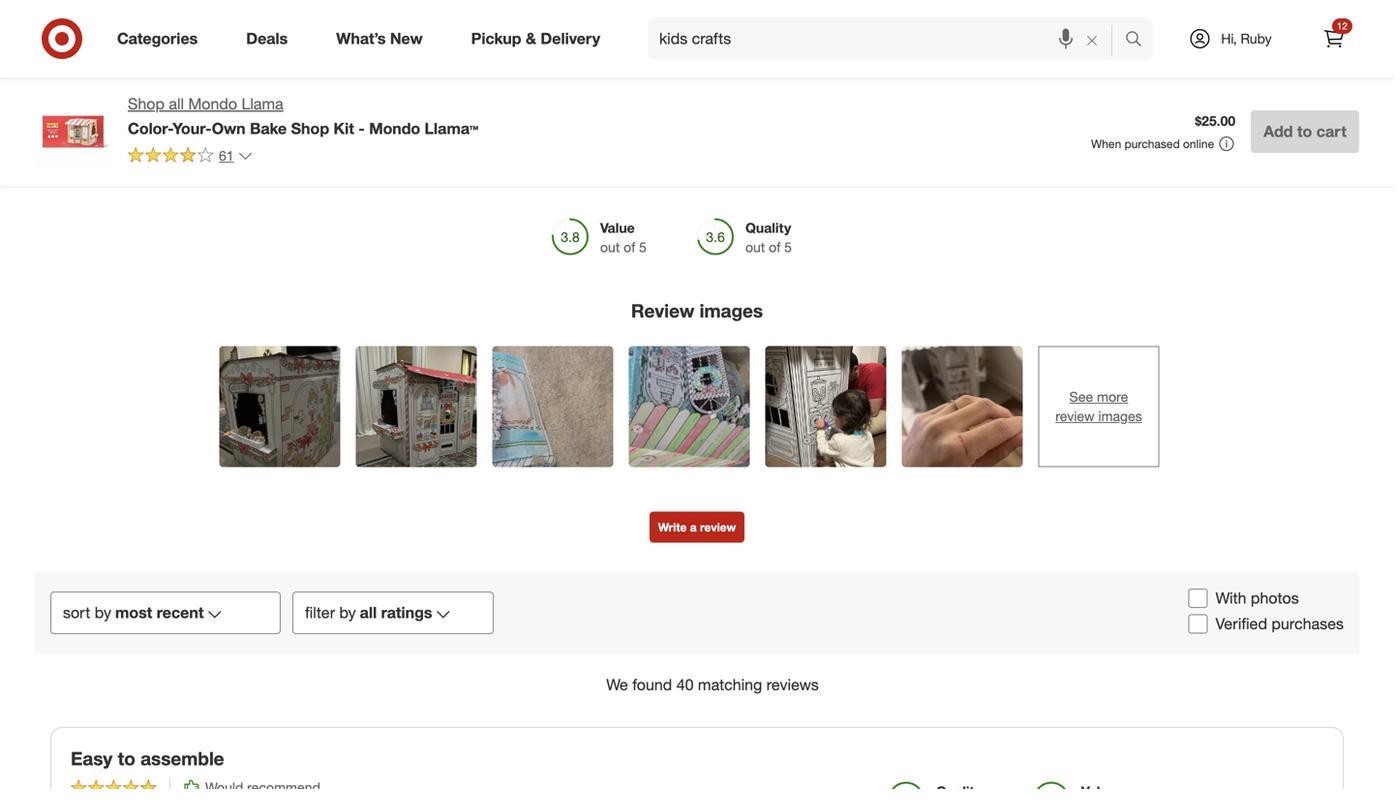 Task type: describe. For each thing, give the bounding box(es) containing it.
see more review images
[[1056, 388, 1143, 425]]

3
[[365, 115, 371, 129]]

see more review images button
[[1039, 346, 1160, 467]]

ruby
[[1241, 30, 1272, 47]]

purchased
[[1125, 137, 1180, 151]]

what's new
[[336, 29, 423, 48]]

when
[[1092, 137, 1122, 151]]

1 vertical spatial all
[[360, 604, 377, 622]]

ratings
[[633, 11, 714, 38]]

ratings
[[381, 604, 432, 622]]

guest ratings & reviews
[[564, 11, 830, 38]]

review images
[[631, 300, 763, 322]]

pickup & delivery
[[471, 29, 601, 48]]

write a review
[[658, 520, 736, 534]]

by for filter by
[[339, 604, 356, 622]]

search button
[[1117, 17, 1163, 64]]

deals
[[246, 29, 288, 48]]

most
[[115, 604, 152, 622]]

sort by most recent
[[63, 604, 204, 622]]

0 vertical spatial images
[[700, 300, 763, 322]]

bake
[[250, 119, 287, 138]]

photos
[[1251, 589, 1300, 608]]

review
[[631, 300, 695, 322]]

purchases
[[1272, 615, 1344, 634]]

search
[[1117, 31, 1163, 50]]

categories
[[117, 29, 198, 48]]

guest review image 4 of 12, zoom in image
[[629, 346, 750, 467]]

image of color-your-own bake shop kit - mondo llama™ image
[[35, 93, 112, 170]]

1 horizontal spatial &
[[720, 11, 736, 38]]

color-
[[128, 119, 173, 138]]

to for add
[[1298, 122, 1313, 141]]

filter by all ratings
[[305, 604, 432, 622]]

llama
[[242, 94, 284, 113]]

easy
[[71, 748, 113, 770]]

Verified purchases checkbox
[[1189, 615, 1208, 634]]

filter
[[305, 604, 335, 622]]

49
[[660, 78, 673, 93]]

%
[[673, 78, 684, 93]]

0 horizontal spatial shop
[[128, 94, 165, 113]]

out for value out of 5
[[601, 239, 620, 256]]

hi, ruby
[[1222, 30, 1272, 47]]

your-
[[173, 119, 212, 138]]

with photos
[[1216, 589, 1300, 608]]

value
[[601, 219, 635, 236]]

out for quality out of 5
[[746, 239, 765, 256]]

assemble
[[141, 748, 224, 770]]

2
[[365, 133, 371, 147]]

add to cart button
[[1252, 110, 1360, 153]]

when purchased online
[[1092, 137, 1215, 151]]

write a review button
[[650, 512, 745, 543]]

0 horizontal spatial 5
[[365, 78, 371, 93]]

verified purchases
[[1216, 615, 1344, 634]]

see
[[1070, 388, 1094, 405]]

5 stars
[[365, 78, 400, 93]]

deals link
[[230, 17, 312, 60]]

sort
[[63, 604, 90, 622]]

add
[[1264, 122, 1294, 141]]

kit
[[334, 119, 354, 138]]

easy to assemble
[[71, 748, 224, 770]]

guest review image 2 of 12, zoom in image
[[356, 346, 477, 467]]

shop all mondo llama color-your-own bake shop kit - mondo llama™
[[128, 94, 479, 138]]

3.8
[[737, 77, 791, 125]]

with
[[1216, 589, 1247, 608]]

review for see more review images
[[1056, 408, 1095, 425]]



Task type: vqa. For each thing, say whether or not it's contained in the screenshot.
right BY
yes



Task type: locate. For each thing, give the bounding box(es) containing it.
2 by from the left
[[339, 604, 356, 622]]

shop left kit
[[291, 119, 329, 138]]

stars for 2 stars
[[374, 133, 400, 147]]

5 for value out of 5
[[639, 239, 647, 256]]

online
[[1184, 137, 1215, 151]]

1 vertical spatial images
[[1099, 408, 1143, 425]]

2 horizontal spatial 5
[[785, 239, 792, 256]]

out
[[601, 239, 620, 256], [746, 239, 765, 256]]

mondo
[[188, 94, 237, 113], [369, 119, 420, 138]]

all up the your-
[[169, 94, 184, 113]]

found
[[633, 676, 672, 695]]

0 horizontal spatial out
[[601, 239, 620, 256]]

0 horizontal spatial mondo
[[188, 94, 237, 113]]

review right a
[[700, 520, 736, 534]]

stars for 3 stars
[[374, 115, 400, 129]]

stars down 3 stars
[[374, 133, 400, 147]]

1 horizontal spatial to
[[1298, 122, 1313, 141]]

0 vertical spatial to
[[1298, 122, 1313, 141]]

5
[[365, 78, 371, 93], [639, 239, 647, 256], [785, 239, 792, 256]]

reviews
[[742, 11, 830, 38]]

images
[[700, 300, 763, 322], [1099, 408, 1143, 425]]

1 horizontal spatial of
[[769, 239, 781, 256]]

to right easy
[[118, 748, 135, 770]]

of inside value out of 5
[[624, 239, 636, 256]]

5 inside value out of 5
[[639, 239, 647, 256]]

quality out of 5
[[746, 219, 792, 256]]

of down the quality
[[769, 239, 781, 256]]

5 down the quality
[[785, 239, 792, 256]]

shop up the color-
[[128, 94, 165, 113]]

verified
[[1216, 615, 1268, 634]]

out down value at the left top
[[601, 239, 620, 256]]

out down the quality
[[746, 239, 765, 256]]

1 vertical spatial to
[[118, 748, 135, 770]]

of inside quality out of 5
[[769, 239, 781, 256]]

12
[[1337, 20, 1348, 32]]

pickup
[[471, 29, 522, 48]]

out inside quality out of 5
[[746, 239, 765, 256]]

5 inside quality out of 5
[[785, 239, 792, 256]]

mondo up "own"
[[188, 94, 237, 113]]

review
[[1056, 408, 1095, 425], [700, 520, 736, 534]]

What can we help you find? suggestions appear below search field
[[648, 17, 1130, 60]]

stars for 5 stars
[[374, 78, 400, 93]]

& right ratings
[[720, 11, 736, 38]]

all
[[169, 94, 184, 113], [360, 604, 377, 622]]

stars up 2 stars
[[374, 115, 400, 129]]

of down value at the left top
[[624, 239, 636, 256]]

1 horizontal spatial all
[[360, 604, 377, 622]]

49 %
[[660, 78, 684, 93]]

what's
[[336, 29, 386, 48]]

1 horizontal spatial 5
[[639, 239, 647, 256]]

5 up 3
[[365, 78, 371, 93]]

by
[[95, 604, 111, 622], [339, 604, 356, 622]]

5 up review
[[639, 239, 647, 256]]

what's new link
[[320, 17, 447, 60]]

1 horizontal spatial review
[[1056, 408, 1095, 425]]

pickup & delivery link
[[455, 17, 625, 60]]

delivery
[[541, 29, 601, 48]]

0 vertical spatial all
[[169, 94, 184, 113]]

&
[[720, 11, 736, 38], [526, 29, 537, 48]]

40
[[677, 676, 694, 695]]

& right pickup
[[526, 29, 537, 48]]

by right sort
[[95, 604, 111, 622]]

review down see
[[1056, 408, 1095, 425]]

1 horizontal spatial out
[[746, 239, 765, 256]]

0 horizontal spatial to
[[118, 748, 135, 770]]

images inside see more review images
[[1099, 408, 1143, 425]]

-
[[359, 119, 365, 138]]

images down more
[[1099, 408, 1143, 425]]

1 vertical spatial review
[[700, 520, 736, 534]]

guest
[[564, 11, 627, 38]]

1 horizontal spatial mondo
[[369, 119, 420, 138]]

2 of from the left
[[769, 239, 781, 256]]

guest review image 6 of 12, zoom in image
[[902, 346, 1023, 467]]

0 horizontal spatial of
[[624, 239, 636, 256]]

images right review
[[700, 300, 763, 322]]

12 link
[[1313, 17, 1356, 60]]

1 of from the left
[[624, 239, 636, 256]]

0 horizontal spatial by
[[95, 604, 111, 622]]

review inside see more review images
[[1056, 408, 1095, 425]]

guest review image 5 of 12, zoom in image
[[766, 346, 887, 467]]

0 vertical spatial mondo
[[188, 94, 237, 113]]

of
[[624, 239, 636, 256], [769, 239, 781, 256]]

1 horizontal spatial shop
[[291, 119, 329, 138]]

61 link
[[128, 146, 253, 168]]

2 out from the left
[[746, 239, 765, 256]]

5 for quality out of 5
[[785, 239, 792, 256]]

stars
[[374, 78, 400, 93], [374, 115, 400, 129], [374, 133, 400, 147]]

out inside value out of 5
[[601, 239, 620, 256]]

1 stars from the top
[[374, 78, 400, 93]]

all left ratings
[[360, 604, 377, 622]]

1 vertical spatial shop
[[291, 119, 329, 138]]

hi,
[[1222, 30, 1237, 47]]

1 horizontal spatial images
[[1099, 408, 1143, 425]]

mondo right -
[[369, 119, 420, 138]]

0 vertical spatial review
[[1056, 408, 1095, 425]]

we
[[607, 676, 628, 695]]

quality
[[746, 219, 792, 236]]

0 vertical spatial shop
[[128, 94, 165, 113]]

add to cart
[[1264, 122, 1347, 141]]

we found 40 matching reviews
[[607, 676, 819, 695]]

1 by from the left
[[95, 604, 111, 622]]

0 horizontal spatial images
[[700, 300, 763, 322]]

2 stars from the top
[[374, 115, 400, 129]]

categories link
[[101, 17, 222, 60]]

by right filter
[[339, 604, 356, 622]]

of for value
[[624, 239, 636, 256]]

61
[[219, 147, 234, 164]]

2 stars
[[365, 133, 400, 147]]

to right add
[[1298, 122, 1313, 141]]

a
[[690, 520, 697, 534]]

1 horizontal spatial by
[[339, 604, 356, 622]]

review for write a review
[[700, 520, 736, 534]]

to
[[1298, 122, 1313, 141], [118, 748, 135, 770]]

guest review image 1 of 12, zoom in image
[[219, 346, 340, 467]]

1 vertical spatial stars
[[374, 115, 400, 129]]

write
[[658, 520, 687, 534]]

1 out from the left
[[601, 239, 620, 256]]

shop
[[128, 94, 165, 113], [291, 119, 329, 138]]

$25.00
[[1196, 112, 1236, 129]]

3 stars
[[365, 115, 400, 129]]

0 vertical spatial stars
[[374, 78, 400, 93]]

0 horizontal spatial review
[[700, 520, 736, 534]]

to for easy
[[118, 748, 135, 770]]

1 vertical spatial mondo
[[369, 119, 420, 138]]

recent
[[157, 604, 204, 622]]

by for sort by
[[95, 604, 111, 622]]

0 horizontal spatial all
[[169, 94, 184, 113]]

own
[[212, 119, 246, 138]]

guest review image 3 of 12, zoom in image
[[493, 346, 614, 467]]

reviews
[[767, 676, 819, 695]]

of for quality
[[769, 239, 781, 256]]

matching
[[698, 676, 763, 695]]

value out of 5
[[601, 219, 647, 256]]

new
[[390, 29, 423, 48]]

more
[[1097, 388, 1129, 405]]

0 horizontal spatial &
[[526, 29, 537, 48]]

all inside shop all mondo llama color-your-own bake shop kit - mondo llama™
[[169, 94, 184, 113]]

2 vertical spatial stars
[[374, 133, 400, 147]]

With photos checkbox
[[1189, 589, 1208, 608]]

stars up 3 stars
[[374, 78, 400, 93]]

llama™
[[425, 119, 479, 138]]

3 stars from the top
[[374, 133, 400, 147]]

to inside button
[[1298, 122, 1313, 141]]

cart
[[1317, 122, 1347, 141]]



